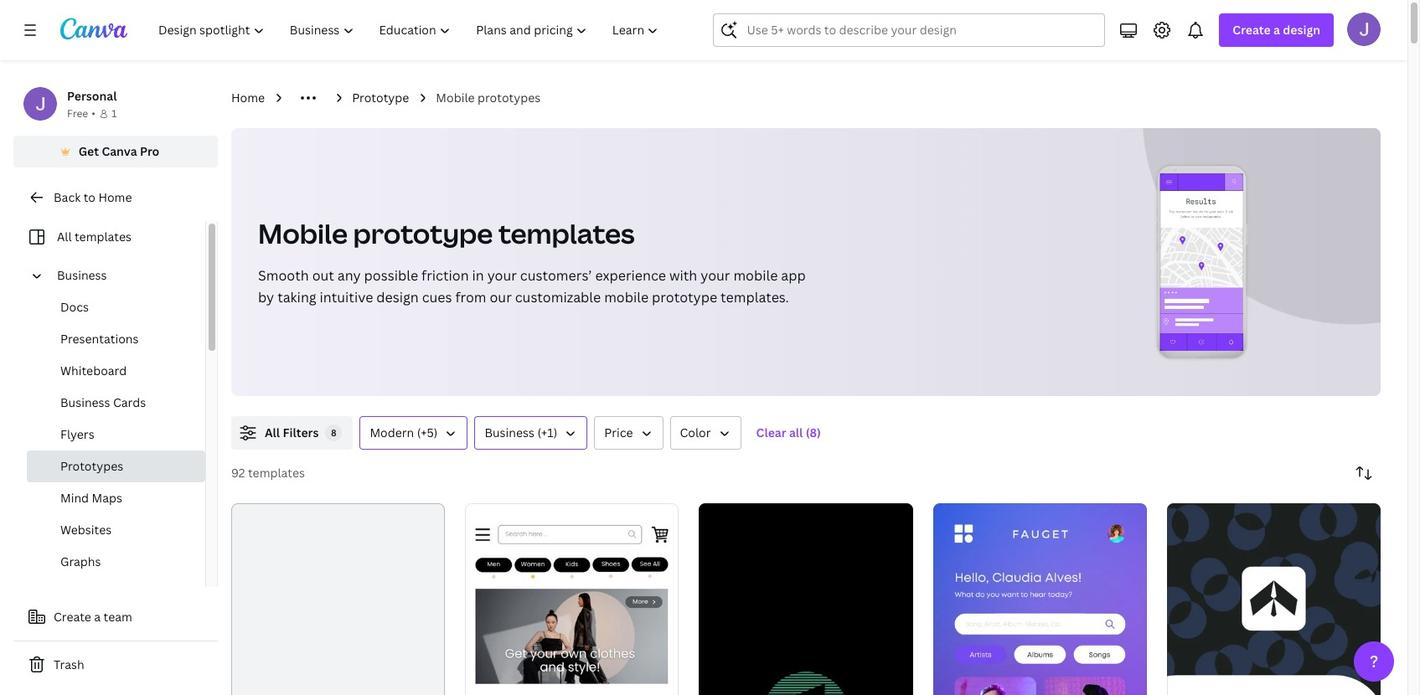 Task type: describe. For each thing, give the bounding box(es) containing it.
whiteboard link
[[27, 355, 205, 387]]

back to home
[[54, 189, 132, 205]]

1 your from the left
[[487, 267, 517, 285]]

experience
[[595, 267, 666, 285]]

business (+1)
[[485, 425, 558, 441]]

in
[[472, 267, 484, 285]]

clear
[[756, 425, 787, 441]]

all templates
[[57, 229, 132, 245]]

create a design button
[[1220, 13, 1334, 47]]

prototype
[[352, 90, 409, 106]]

2 your from the left
[[701, 267, 730, 285]]

Search search field
[[747, 14, 1095, 46]]

create a team button
[[13, 601, 218, 634]]

maps
[[92, 490, 122, 506]]

get
[[78, 143, 99, 159]]

0 horizontal spatial mobile
[[604, 288, 649, 307]]

•
[[92, 106, 95, 121]]

gradient purple music player mobile modern prototype image
[[933, 504, 1147, 696]]

presentations
[[60, 331, 139, 347]]

8
[[331, 427, 337, 439]]

0 horizontal spatial prototype
[[353, 215, 493, 251]]

cues
[[422, 288, 452, 307]]

home link
[[231, 89, 265, 107]]

business cards link
[[27, 387, 205, 419]]

black green and white modern music login page wireframe mobile prototype image
[[699, 504, 913, 696]]

mind maps link
[[27, 483, 205, 515]]

design inside dropdown button
[[1283, 22, 1321, 38]]

all for all templates
[[57, 229, 72, 245]]

business for business (+1)
[[485, 425, 535, 441]]

business cards
[[60, 395, 146, 411]]

pro
[[140, 143, 160, 159]]

trash link
[[13, 649, 218, 682]]

92
[[231, 465, 245, 481]]

get canva pro button
[[13, 136, 218, 168]]

create for create a design
[[1233, 22, 1271, 38]]

by
[[258, 288, 274, 307]]

price
[[604, 425, 633, 441]]

prototypes
[[60, 458, 123, 474]]

business link
[[50, 260, 195, 292]]

templates for all templates
[[75, 229, 132, 245]]

business for business cards
[[60, 395, 110, 411]]

modern
[[370, 425, 414, 441]]

any
[[338, 267, 361, 285]]

get canva pro
[[78, 143, 160, 159]]

mind
[[60, 490, 89, 506]]

a for team
[[94, 609, 101, 625]]

design inside smooth out any possible friction in your customers' experience with your mobile app by taking intuitive design cues from our customizable mobile prototype templates.
[[377, 288, 419, 307]]

all filters
[[265, 425, 319, 441]]

home inside "link"
[[98, 189, 132, 205]]

back to home link
[[13, 181, 218, 215]]

create a team
[[54, 609, 132, 625]]

flyers link
[[27, 419, 205, 451]]

1 horizontal spatial mobile
[[734, 267, 778, 285]]

websites link
[[27, 515, 205, 546]]

filters
[[283, 425, 319, 441]]



Task type: vqa. For each thing, say whether or not it's contained in the screenshot.
1
yes



Task type: locate. For each thing, give the bounding box(es) containing it.
free
[[67, 106, 88, 121]]

0 horizontal spatial your
[[487, 267, 517, 285]]

a
[[1274, 22, 1281, 38], [94, 609, 101, 625]]

color
[[680, 425, 711, 441]]

login page wireframe mobile ui prototype image
[[1167, 504, 1381, 696]]

design left jacob simon image
[[1283, 22, 1321, 38]]

0 vertical spatial business
[[57, 267, 107, 283]]

clear all (8)
[[756, 425, 821, 441]]

customizable
[[515, 288, 601, 307]]

customers'
[[520, 267, 592, 285]]

jacob simon image
[[1348, 13, 1381, 46]]

business left (+1)
[[485, 425, 535, 441]]

0 horizontal spatial mobile
[[258, 215, 348, 251]]

business inside button
[[485, 425, 535, 441]]

1 horizontal spatial a
[[1274, 22, 1281, 38]]

templates down back to home
[[75, 229, 132, 245]]

2 horizontal spatial templates
[[499, 215, 635, 251]]

1 vertical spatial design
[[377, 288, 419, 307]]

1 vertical spatial all
[[265, 425, 280, 441]]

templates up customers'
[[499, 215, 635, 251]]

1 vertical spatial mobile
[[604, 288, 649, 307]]

friction
[[422, 267, 469, 285]]

prototype up friction
[[353, 215, 493, 251]]

1 horizontal spatial prototype
[[652, 288, 718, 307]]

app
[[781, 267, 806, 285]]

black and white modern simple fashion product mobile prototype image
[[465, 504, 679, 696]]

0 vertical spatial all
[[57, 229, 72, 245]]

all left filters
[[265, 425, 280, 441]]

1 horizontal spatial all
[[265, 425, 280, 441]]

prototype link
[[352, 89, 409, 107]]

team
[[104, 609, 132, 625]]

templates right 92 at the left bottom
[[248, 465, 305, 481]]

create a design
[[1233, 22, 1321, 38]]

docs link
[[27, 292, 205, 324]]

mobile
[[734, 267, 778, 285], [604, 288, 649, 307]]

mobile prototype templates
[[258, 215, 635, 251]]

prototype inside smooth out any possible friction in your customers' experience with your mobile app by taking intuitive design cues from our customizable mobile prototype templates.
[[652, 288, 718, 307]]

prototype down with
[[652, 288, 718, 307]]

mobile prototypes
[[436, 90, 541, 106]]

price button
[[594, 417, 663, 450]]

1 vertical spatial create
[[54, 609, 91, 625]]

0 vertical spatial mobile
[[436, 90, 475, 106]]

trash
[[54, 657, 84, 673]]

presentations link
[[27, 324, 205, 355]]

8 filter options selected element
[[326, 425, 342, 442]]

graphs link
[[27, 546, 205, 578]]

2 vertical spatial business
[[485, 425, 535, 441]]

business (+1) button
[[475, 417, 588, 450]]

taking
[[278, 288, 316, 307]]

create inside dropdown button
[[1233, 22, 1271, 38]]

mobile down experience
[[604, 288, 649, 307]]

modern (+5) button
[[360, 417, 468, 450]]

a for design
[[1274, 22, 1281, 38]]

design down possible
[[377, 288, 419, 307]]

create for create a team
[[54, 609, 91, 625]]

all templates link
[[23, 221, 195, 253]]

(8)
[[806, 425, 821, 441]]

mobile up the smooth
[[258, 215, 348, 251]]

all
[[789, 425, 803, 441]]

with
[[670, 267, 698, 285]]

all
[[57, 229, 72, 245], [265, 425, 280, 441]]

possible
[[364, 267, 418, 285]]

templates inside "all templates" link
[[75, 229, 132, 245]]

a inside button
[[94, 609, 101, 625]]

your right with
[[701, 267, 730, 285]]

prototypes
[[478, 90, 541, 106]]

business for business
[[57, 267, 107, 283]]

flyers
[[60, 427, 94, 443]]

0 vertical spatial mobile
[[734, 267, 778, 285]]

(+5)
[[417, 425, 438, 441]]

websites
[[60, 522, 112, 538]]

1 horizontal spatial create
[[1233, 22, 1271, 38]]

mobile up templates.
[[734, 267, 778, 285]]

templates.
[[721, 288, 789, 307]]

your up the our
[[487, 267, 517, 285]]

canva
[[102, 143, 137, 159]]

all for all filters
[[265, 425, 280, 441]]

1 vertical spatial home
[[98, 189, 132, 205]]

cards
[[113, 395, 146, 411]]

to
[[83, 189, 96, 205]]

a inside dropdown button
[[1274, 22, 1281, 38]]

0 horizontal spatial design
[[377, 288, 419, 307]]

mobile
[[436, 90, 475, 106], [258, 215, 348, 251]]

1 horizontal spatial design
[[1283, 22, 1321, 38]]

modern (+5)
[[370, 425, 438, 441]]

design
[[1283, 22, 1321, 38], [377, 288, 419, 307]]

smooth out any possible friction in your customers' experience with your mobile app by taking intuitive design cues from our customizable mobile prototype templates.
[[258, 267, 806, 307]]

out
[[312, 267, 334, 285]]

intuitive
[[320, 288, 373, 307]]

0 vertical spatial design
[[1283, 22, 1321, 38]]

clear all (8) button
[[748, 417, 830, 450]]

our
[[490, 288, 512, 307]]

0 vertical spatial create
[[1233, 22, 1271, 38]]

1 horizontal spatial templates
[[248, 465, 305, 481]]

graphs
[[60, 554, 101, 570]]

smooth
[[258, 267, 309, 285]]

free •
[[67, 106, 95, 121]]

templates
[[499, 215, 635, 251], [75, 229, 132, 245], [248, 465, 305, 481]]

prototype
[[353, 215, 493, 251], [652, 288, 718, 307]]

top level navigation element
[[148, 13, 673, 47]]

1 vertical spatial a
[[94, 609, 101, 625]]

home
[[231, 90, 265, 106], [98, 189, 132, 205]]

create inside button
[[54, 609, 91, 625]]

personal
[[67, 88, 117, 104]]

1 vertical spatial mobile
[[258, 215, 348, 251]]

1 horizontal spatial your
[[701, 267, 730, 285]]

templates for 92 templates
[[248, 465, 305, 481]]

business
[[57, 267, 107, 283], [60, 395, 110, 411], [485, 425, 535, 441]]

mobile left prototypes
[[436, 90, 475, 106]]

0 horizontal spatial create
[[54, 609, 91, 625]]

from
[[455, 288, 487, 307]]

mobile prototype templates image
[[1024, 128, 1381, 396], [1161, 174, 1244, 351]]

0 horizontal spatial templates
[[75, 229, 132, 245]]

92 templates
[[231, 465, 305, 481]]

1
[[111, 106, 117, 121]]

back
[[54, 189, 81, 205]]

0 horizontal spatial a
[[94, 609, 101, 625]]

business up the "docs"
[[57, 267, 107, 283]]

1 vertical spatial prototype
[[652, 288, 718, 307]]

whiteboard
[[60, 363, 127, 379]]

create
[[1233, 22, 1271, 38], [54, 609, 91, 625]]

your
[[487, 267, 517, 285], [701, 267, 730, 285]]

0 vertical spatial home
[[231, 90, 265, 106]]

color button
[[670, 417, 741, 450]]

0 horizontal spatial home
[[98, 189, 132, 205]]

0 vertical spatial prototype
[[353, 215, 493, 251]]

docs
[[60, 299, 89, 315]]

0 horizontal spatial all
[[57, 229, 72, 245]]

business up flyers
[[60, 395, 110, 411]]

1 vertical spatial business
[[60, 395, 110, 411]]

mind maps
[[60, 490, 122, 506]]

(+1)
[[538, 425, 558, 441]]

mobile for mobile prototype templates
[[258, 215, 348, 251]]

0 vertical spatial a
[[1274, 22, 1281, 38]]

None search field
[[714, 13, 1106, 47]]

Sort by button
[[1348, 457, 1381, 490]]

1 horizontal spatial mobile
[[436, 90, 475, 106]]

all down "back"
[[57, 229, 72, 245]]

1 horizontal spatial home
[[231, 90, 265, 106]]

mobile for mobile prototypes
[[436, 90, 475, 106]]



